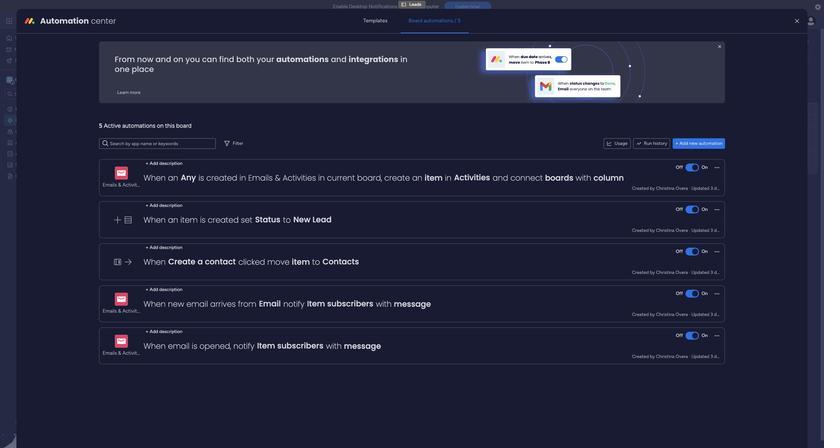Task type: locate. For each thing, give the bounding box(es) containing it.
boards
[[545, 173, 573, 184]]

5 christina from the top
[[656, 354, 675, 360]]

new lead
[[102, 71, 123, 77], [124, 130, 145, 136], [240, 141, 261, 147]]

3 + add description field from the top
[[144, 245, 184, 252]]

1 vertical spatial to
[[312, 257, 320, 268]]

1 table from the left
[[121, 54, 132, 59]]

email inside when new email arrives from email
[[186, 299, 208, 310]]

3 when from the top
[[144, 257, 166, 268]]

v2 ellipsis image for notify item subscribers with message
[[715, 335, 719, 342]]

christina for message
[[656, 312, 675, 318]]

leads inside field
[[128, 92, 145, 100]]

1 emails & activities from the top
[[103, 182, 143, 188]]

+
[[676, 141, 678, 146], [146, 161, 148, 167], [146, 203, 148, 209], [146, 245, 148, 251], [146, 287, 148, 293], [146, 329, 148, 335]]

new
[[689, 141, 698, 146], [122, 188, 131, 194], [168, 299, 184, 310]]

add
[[680, 141, 688, 146], [150, 161, 158, 167], [113, 188, 121, 194], [150, 203, 158, 209], [150, 245, 158, 251], [150, 287, 158, 293], [150, 329, 158, 335]]

when new email arrives from email
[[144, 299, 281, 310]]

0 horizontal spatial table
[[121, 54, 132, 59]]

message
[[394, 299, 431, 310], [344, 341, 381, 352]]

1 horizontal spatial new lead
[[124, 130, 145, 136]]

4 days from the top
[[714, 312, 724, 318]]

christina
[[656, 186, 675, 192], [656, 228, 675, 234], [656, 270, 675, 276], [656, 312, 675, 318], [656, 354, 675, 360]]

days for to
[[714, 270, 724, 276]]

&
[[275, 173, 280, 184], [118, 182, 121, 188], [118, 309, 121, 315], [118, 351, 121, 357]]

lead inside the set status to new lead
[[313, 215, 332, 225]]

0 horizontal spatial to
[[283, 215, 291, 226]]

from now and on you can find both your automations and integrations
[[115, 54, 398, 65]]

set status to new lead
[[241, 215, 332, 226]]

5 + add description field from the top
[[144, 329, 184, 336]]

1 horizontal spatial automations
[[276, 54, 329, 65]]

on left this
[[157, 122, 164, 130]]

0 horizontal spatial notify
[[233, 341, 255, 352]]

status
[[255, 215, 280, 225]]

description up the when email is opened, in the left of the page
[[159, 329, 182, 335]]

enable desktop notifications on this computer
[[333, 4, 439, 10]]

2 table from the left
[[162, 54, 173, 59]]

off
[[676, 165, 683, 171], [676, 207, 683, 213], [676, 249, 683, 255], [676, 291, 683, 297], [676, 333, 683, 339]]

4 created by christina overa · updated 3 days ago from the top
[[632, 312, 733, 318]]

0 vertical spatial to
[[283, 215, 291, 226]]

1 horizontal spatial 5
[[458, 18, 461, 24]]

2 when from the top
[[144, 215, 166, 226]]

0 horizontal spatial v2 search image
[[103, 139, 108, 148]]

0 horizontal spatial automations
[[122, 122, 155, 130]]

when inside when new email arrives from email
[[144, 299, 166, 310]]

table left add view image
[[162, 54, 173, 59]]

off for message
[[676, 291, 683, 297]]

christina for activities
[[656, 186, 675, 192]]

1 + add description field from the top
[[144, 160, 184, 168]]

created by christina overa · updated 3 days ago for message
[[632, 312, 733, 318]]

1 horizontal spatial with
[[376, 299, 392, 310]]

4 updated from the top
[[691, 312, 709, 318]]

to
[[283, 215, 291, 226], [312, 257, 320, 268]]

/
[[454, 18, 456, 24]]

description for when
[[159, 245, 182, 251]]

0 vertical spatial v2 ellipsis image
[[715, 209, 719, 215]]

created by christina overa · updated 3 days ago for to
[[632, 270, 733, 276]]

v2 search image down now
[[143, 70, 148, 78]]

v2 search image for search field
[[143, 70, 148, 78]]

0 vertical spatial crm
[[68, 17, 79, 25]]

active
[[104, 122, 121, 130]]

0 vertical spatial new lead
[[102, 71, 123, 77]]

item
[[425, 173, 443, 184], [180, 215, 198, 226], [292, 257, 310, 268]]

to inside the move item to contacts
[[312, 257, 320, 268]]

enable inside 'button'
[[455, 4, 469, 9]]

1 horizontal spatial subscribers
[[327, 299, 373, 310]]

on
[[399, 4, 405, 10], [702, 165, 708, 171], [702, 207, 708, 213], [702, 249, 708, 255], [702, 291, 708, 297], [702, 333, 708, 339]]

· for message
[[689, 312, 690, 318]]

find
[[219, 54, 234, 65]]

enable left desktop
[[333, 4, 348, 10]]

0 horizontal spatial crm
[[15, 77, 27, 83]]

enable for enable desktop notifications on this computer
[[333, 4, 348, 10]]

overa for activities
[[676, 186, 688, 192]]

+ add description for when an item is created
[[146, 203, 182, 209]]

3 christina from the top
[[656, 270, 675, 276]]

description up any
[[159, 161, 182, 167]]

2 created by christina overa · updated 3 days ago from the top
[[632, 228, 733, 234]]

0 vertical spatial subscribers
[[327, 299, 373, 310]]

description up when an item is created
[[159, 203, 182, 209]]

any
[[181, 172, 196, 183]]

1 horizontal spatial crm
[[68, 17, 79, 25]]

notify right email in the left bottom of the page
[[283, 299, 304, 310]]

with
[[576, 173, 591, 184], [376, 299, 392, 310], [326, 341, 342, 352]]

is
[[199, 173, 204, 184], [200, 215, 206, 226], [192, 341, 197, 352]]

2 horizontal spatial automations
[[424, 18, 453, 24]]

option
[[0, 103, 84, 104]]

0 vertical spatial created
[[206, 173, 237, 184]]

off for to
[[676, 249, 683, 255]]

new for when new email arrives from email
[[168, 299, 184, 310]]

4 + add description field from the top
[[144, 287, 184, 294]]

+ for clicked
[[146, 245, 148, 251]]

emails & activities for when an
[[103, 182, 143, 188]]

subscribers
[[327, 299, 373, 310], [277, 341, 323, 352]]

usage button
[[604, 139, 631, 149]]

1 vertical spatial 5
[[99, 122, 102, 130]]

crm right sales
[[68, 17, 79, 25]]

4 · from the top
[[689, 312, 690, 318]]

2 + add description field from the top
[[144, 202, 184, 210]]

2 horizontal spatial and
[[493, 173, 508, 184]]

item inside when an any is created in emails & activities in current board, create an item in activities and connect boards with column
[[425, 173, 443, 184]]

0 vertical spatial notify item subscribers with message
[[283, 299, 431, 310]]

is inside when an any is created in emails & activities in current board, create an item in activities and connect boards with column
[[199, 173, 204, 184]]

1 vertical spatial notify item subscribers with message
[[233, 341, 381, 352]]

2 by from the top
[[650, 228, 655, 234]]

2 vertical spatial new
[[168, 299, 184, 310]]

by for to
[[650, 270, 655, 276]]

2 vertical spatial v2 ellipsis image
[[715, 293, 719, 300]]

0 vertical spatial message
[[394, 299, 431, 310]]

0 vertical spatial v2 ellipsis image
[[715, 166, 719, 173]]

1 vertical spatial on
[[157, 122, 164, 130]]

5
[[458, 18, 461, 24], [99, 122, 102, 130]]

5 description from the top
[[159, 329, 182, 335]]

on for this
[[157, 122, 164, 130]]

3 updated from the top
[[691, 270, 709, 276]]

0 horizontal spatial item
[[257, 341, 275, 352]]

0 vertical spatial new
[[689, 141, 698, 146]]

2 + add description from the top
[[146, 203, 182, 209]]

ago for message
[[725, 312, 733, 318]]

5 when from the top
[[144, 341, 166, 352]]

& for when email is opened,
[[118, 351, 121, 357]]

1 vertical spatial subscribers
[[277, 341, 323, 352]]

select product image
[[6, 18, 13, 24]]

+ for is created in emails & activities in current board,
[[146, 161, 148, 167]]

3 · from the top
[[689, 270, 690, 276]]

1 v2 ellipsis image from the top
[[715, 166, 719, 173]]

automation  center image
[[24, 16, 35, 26]]

0 horizontal spatial enable
[[333, 4, 348, 10]]

created
[[632, 186, 649, 192], [632, 228, 649, 234], [632, 270, 649, 276], [632, 312, 649, 318], [632, 354, 649, 360]]

contacts
[[15, 129, 34, 134], [323, 257, 359, 268]]

2 overa from the top
[[676, 228, 688, 234]]

list box containing deals
[[0, 102, 84, 271]]

& inside when an any is created in emails & activities in current board, create an item in activities and connect boards with column
[[275, 173, 280, 184]]

0 horizontal spatial 5
[[99, 122, 102, 130]]

sales dashboard
[[15, 162, 50, 168]]

0 vertical spatial email
[[27, 58, 38, 63]]

v2 search image
[[143, 70, 148, 78], [103, 139, 108, 148]]

3 created by christina overa · updated 3 days ago from the top
[[632, 270, 733, 276]]

1 horizontal spatial enable
[[455, 4, 469, 9]]

table button
[[157, 51, 178, 62]]

3 + add description from the top
[[146, 245, 182, 251]]

created
[[206, 173, 237, 184], [208, 215, 239, 226]]

4 + add description from the top
[[146, 287, 182, 293]]

updated
[[691, 186, 709, 192], [691, 228, 709, 234], [691, 270, 709, 276], [691, 312, 709, 318], [691, 354, 709, 360]]

created inside when an any is created in emails & activities in current board, create an item in activities and connect boards with column
[[206, 173, 237, 184]]

when for when email is opened,
[[144, 341, 166, 352]]

when inside when an any is created in emails & activities in current board, create an item in activities and connect boards with column
[[144, 173, 166, 184]]

notify right opened,
[[233, 341, 255, 352]]

5 days from the top
[[714, 354, 724, 360]]

1 vertical spatial email
[[186, 299, 208, 310]]

0 vertical spatial with
[[576, 173, 591, 184]]

days
[[714, 186, 724, 192], [714, 228, 724, 234], [714, 270, 724, 276], [714, 312, 724, 318], [714, 354, 724, 360]]

on
[[173, 54, 183, 65], [157, 122, 164, 130]]

1 horizontal spatial on
[[173, 54, 183, 65]]

1 horizontal spatial contacts
[[323, 257, 359, 268]]

list box
[[0, 102, 84, 271]]

3 by from the top
[[650, 270, 655, 276]]

emails & activities for when new email arrives from
[[103, 309, 143, 315]]

emails inside when an any is created in emails & activities in current board, create an item in activities and connect boards with column
[[248, 173, 273, 184]]

3 3 from the top
[[711, 270, 713, 276]]

5 + add description from the top
[[146, 329, 182, 335]]

2 emails & activities from the top
[[103, 309, 143, 315]]

v2 search image for search by app name or keywords text field
[[103, 139, 108, 148]]

0 horizontal spatial new
[[122, 188, 131, 194]]

0 horizontal spatial on
[[157, 122, 164, 130]]

2 vertical spatial email
[[168, 341, 190, 352]]

1 when from the top
[[144, 173, 166, 184]]

to for status
[[283, 215, 291, 226]]

+ add description field for when an
[[144, 160, 184, 168]]

add view image
[[182, 54, 184, 59]]

description up create
[[159, 245, 182, 251]]

v2 ellipsis image
[[715, 166, 719, 173], [715, 251, 719, 258], [715, 293, 719, 300]]

public board image
[[7, 173, 13, 179]]

4 off from the top
[[676, 291, 683, 297]]

+ add new automation
[[676, 141, 723, 146]]

3 v2 ellipsis image from the top
[[715, 293, 719, 300]]

warren
[[135, 118, 150, 124]]

updated for message
[[691, 312, 709, 318]]

description down create
[[159, 287, 182, 293]]

0 vertical spatial emails & activities
[[103, 182, 143, 188]]

1 horizontal spatial message
[[394, 299, 431, 310]]

email
[[27, 58, 38, 63], [186, 299, 208, 310], [168, 341, 190, 352]]

1 vertical spatial item
[[180, 215, 198, 226]]

add for with
[[150, 329, 158, 335]]

2 vertical spatial automations
[[122, 122, 155, 130]]

0 vertical spatial item
[[425, 173, 443, 184]]

5 updated from the top
[[691, 354, 709, 360]]

1 horizontal spatial to
[[312, 257, 320, 268]]

5 left active
[[99, 122, 102, 130]]

mass email tracking
[[15, 58, 56, 63]]

on left "you"
[[173, 54, 183, 65]]

2 horizontal spatial with
[[576, 173, 591, 184]]

add for move
[[150, 245, 158, 251]]

when for when new email arrives from email
[[144, 299, 166, 310]]

description
[[159, 161, 182, 167], [159, 203, 182, 209], [159, 245, 182, 251], [159, 287, 182, 293], [159, 329, 182, 335]]

created by christina overa · updated 3 days ago
[[632, 186, 733, 192], [632, 228, 733, 234], [632, 270, 733, 276], [632, 312, 733, 318], [632, 354, 733, 360]]

work
[[22, 47, 32, 52]]

· for activities
[[689, 186, 690, 192]]

1 created from the top
[[632, 186, 649, 192]]

new
[[102, 71, 112, 77], [113, 92, 126, 100], [124, 130, 134, 136], [240, 141, 250, 147], [124, 142, 134, 147], [293, 215, 310, 225]]

description for when an
[[159, 161, 182, 167]]

mass email tracking button
[[4, 55, 71, 66]]

1 overa from the top
[[676, 186, 688, 192]]

1 vertical spatial v2 ellipsis image
[[715, 251, 719, 258]]

on for you
[[173, 54, 183, 65]]

4 ago from the top
[[725, 312, 733, 318]]

run
[[644, 141, 652, 146]]

updated for to
[[691, 270, 709, 276]]

1 horizontal spatial notify
[[283, 299, 304, 310]]

created for any
[[206, 173, 237, 184]]

dapulse close image
[[815, 4, 821, 11]]

+ add description field for when email is opened,
[[144, 329, 184, 336]]

1 vertical spatial v2 search image
[[103, 139, 108, 148]]

lead inside button
[[113, 71, 123, 77]]

0 vertical spatial contacts
[[15, 129, 34, 134]]

0 horizontal spatial with
[[326, 341, 342, 352]]

2 christina from the top
[[656, 228, 675, 234]]

lottie animation image
[[0, 382, 84, 449]]

getting
[[15, 173, 31, 179]]

1 v2 ellipsis image from the top
[[715, 209, 719, 215]]

1 ago from the top
[[725, 186, 733, 192]]

board,
[[357, 173, 382, 184]]

1 horizontal spatial new
[[168, 299, 184, 310]]

1 horizontal spatial v2 search image
[[143, 70, 148, 78]]

3 days from the top
[[714, 270, 724, 276]]

0 vertical spatial on
[[173, 54, 183, 65]]

add for item
[[150, 161, 158, 167]]

new lead inside button
[[102, 71, 123, 77]]

group
[[132, 188, 144, 194]]

1 by from the top
[[650, 186, 655, 192]]

2 days from the top
[[714, 228, 724, 234]]

1 christina from the top
[[656, 186, 675, 192]]

v2 ellipsis image
[[715, 209, 719, 215], [715, 335, 719, 342]]

+ inside button
[[676, 141, 678, 146]]

enable
[[333, 4, 348, 10], [455, 4, 469, 9]]

and
[[156, 54, 171, 65], [331, 54, 347, 65], [493, 173, 508, 184]]

2 v2 ellipsis image from the top
[[715, 251, 719, 258]]

overa for to
[[676, 270, 688, 276]]

0 vertical spatial 5
[[458, 18, 461, 24]]

to inside the set status to new lead
[[283, 215, 291, 226]]

1 horizontal spatial table
[[162, 54, 173, 59]]

+ Add description field
[[144, 160, 184, 168], [144, 202, 184, 210], [144, 245, 184, 252], [144, 287, 184, 294], [144, 329, 184, 336]]

new lead
[[124, 142, 144, 147]]

current
[[327, 173, 355, 184]]

3 created from the top
[[632, 270, 649, 276]]

v2 search image down active
[[103, 139, 108, 148]]

move item to contacts
[[267, 257, 359, 268]]

updated for activities
[[691, 186, 709, 192]]

notifications
[[369, 4, 397, 10]]

0 vertical spatial v2 search image
[[143, 70, 148, 78]]

automation
[[699, 141, 723, 146]]

1 updated from the top
[[691, 186, 709, 192]]

3 ago from the top
[[725, 270, 733, 276]]

created for item
[[208, 215, 239, 226]]

notify
[[283, 299, 304, 310], [233, 341, 255, 352]]

0 horizontal spatial new lead
[[102, 71, 123, 77]]

4 by from the top
[[650, 312, 655, 318]]

3 off from the top
[[676, 249, 683, 255]]

& for when new email arrives from
[[118, 309, 121, 315]]

Search field
[[148, 69, 168, 79]]

3 for to
[[711, 270, 713, 276]]

emails & activities
[[103, 182, 143, 188], [103, 309, 143, 315], [103, 351, 143, 357]]

board automations / 5
[[409, 18, 461, 24]]

4 when from the top
[[144, 299, 166, 310]]

1 vertical spatial emails & activities
[[103, 309, 143, 315]]

4 christina from the top
[[656, 312, 675, 318]]

2 vertical spatial emails & activities
[[103, 351, 143, 357]]

& for when an
[[118, 182, 121, 188]]

1 description from the top
[[159, 161, 182, 167]]

New Leads field
[[112, 92, 147, 101]]

4 3 from the top
[[711, 312, 713, 318]]

2 horizontal spatial item
[[425, 173, 443, 184]]

2 v2 ellipsis image from the top
[[715, 335, 719, 342]]

new inside when new email arrives from email
[[168, 299, 184, 310]]

1 vertical spatial v2 ellipsis image
[[715, 335, 719, 342]]

2 vertical spatial item
[[292, 257, 310, 268]]

+ for notify
[[146, 329, 148, 335]]

1 created by christina overa · updated 3 days ago from the top
[[632, 186, 733, 192]]

an for when an any is created in emails & activities in current board, create an item in activities and connect boards with column
[[168, 173, 178, 184]]

learn more button
[[115, 88, 143, 98]]

1 · from the top
[[689, 186, 690, 192]]

1 vertical spatial created
[[208, 215, 239, 226]]

+ add description field for when
[[144, 245, 184, 252]]

with inside when an any is created in emails & activities in current board, create an item in activities and connect boards with column
[[576, 173, 591, 184]]

0 vertical spatial is
[[199, 173, 204, 184]]

1 vertical spatial is
[[200, 215, 206, 226]]

when for when an item is created
[[144, 215, 166, 226]]

0 vertical spatial automations
[[424, 18, 453, 24]]

when an item is created
[[144, 215, 239, 226]]

1 horizontal spatial item
[[292, 257, 310, 268]]

+ add description field for when an item is created
[[144, 202, 184, 210]]

1 off from the top
[[676, 165, 683, 171]]

by for activities
[[650, 186, 655, 192]]

icon image
[[113, 216, 122, 225], [124, 216, 132, 225], [113, 258, 122, 267], [124, 258, 132, 267]]

crm right workspace image
[[15, 77, 27, 83]]

1 horizontal spatial item
[[307, 299, 325, 310]]

1 days from the top
[[714, 186, 724, 192]]

1 vertical spatial new
[[122, 188, 131, 194]]

enable left now!
[[455, 4, 469, 9]]

email inside button
[[27, 58, 38, 63]]

arrives
[[210, 299, 236, 310]]

in inside in one place
[[400, 54, 408, 65]]

0 vertical spatial notify
[[283, 299, 304, 310]]

4 description from the top
[[159, 287, 182, 293]]

3 emails & activities from the top
[[103, 351, 143, 357]]

1 + add description from the top
[[146, 161, 182, 167]]

overa for message
[[676, 312, 688, 318]]

4 created from the top
[[632, 312, 649, 318]]

3 overa from the top
[[676, 270, 688, 276]]

new inside the set status to new lead
[[293, 215, 310, 225]]

3 description from the top
[[159, 245, 182, 251]]

filter button
[[222, 139, 247, 149]]

sales
[[15, 162, 26, 168]]

2 description from the top
[[159, 203, 182, 209]]

1 vertical spatial crm
[[15, 77, 27, 83]]

1 vertical spatial message
[[344, 341, 381, 352]]

4 overa from the top
[[676, 312, 688, 318]]

center
[[91, 16, 116, 26]]

form button
[[137, 51, 157, 62]]

is for any
[[199, 173, 204, 184]]

table right "main" on the left top of page
[[121, 54, 132, 59]]

1 vertical spatial contacts
[[323, 257, 359, 268]]

when inside when create a contact clicked
[[144, 257, 166, 268]]

+ add description for when new email arrives from
[[146, 287, 182, 293]]

automations
[[424, 18, 453, 24], [276, 54, 329, 65], [122, 122, 155, 130]]

5 right /
[[458, 18, 461, 24]]

2 vertical spatial new lead
[[240, 141, 261, 147]]

2 ago from the top
[[725, 228, 733, 234]]

in
[[400, 54, 408, 65], [239, 173, 246, 184], [318, 173, 325, 184], [445, 173, 452, 184]]

show board description image
[[135, 38, 143, 45]]

1 3 from the top
[[711, 186, 713, 192]]



Task type: vqa. For each thing, say whether or not it's contained in the screenshot.
topmost m
no



Task type: describe. For each thing, give the bounding box(es) containing it.
+ add description for when an
[[146, 161, 182, 167]]

created for to
[[632, 270, 649, 276]]

+ add description for when email is opened,
[[146, 329, 182, 335]]

a
[[198, 257, 203, 268]]

5 off from the top
[[676, 333, 683, 339]]

accounts
[[15, 140, 35, 145]]

your
[[257, 54, 274, 65]]

create
[[168, 257, 195, 268]]

enable now! button
[[444, 2, 491, 12]]

5 ago from the top
[[725, 354, 733, 360]]

2 · from the top
[[689, 228, 690, 234]]

one
[[115, 64, 130, 75]]

workspace image
[[6, 76, 13, 84]]

+ add description field for when new email arrives from
[[144, 287, 184, 294]]

item inside the move item to contacts
[[292, 257, 310, 268]]

2 off from the top
[[676, 207, 683, 213]]

add new group button
[[100, 186, 147, 196]]

0 horizontal spatial subscribers
[[277, 341, 323, 352]]

plans
[[101, 18, 112, 24]]

move
[[267, 257, 290, 268]]

deals
[[15, 106, 27, 112]]

+ add new automation button
[[673, 139, 725, 149]]

an for when an item is created
[[168, 215, 178, 226]]

new inside 'new leads' field
[[113, 92, 126, 100]]

automation
[[40, 16, 89, 26]]

when create a contact clicked
[[144, 257, 265, 268]]

automations inside button
[[424, 18, 453, 24]]

new lead button
[[100, 69, 126, 79]]

add for item subscribers
[[150, 287, 158, 293]]

5 3 from the top
[[711, 354, 713, 360]]

new inside new lead button
[[102, 71, 112, 77]]

Search in workspace field
[[14, 90, 55, 98]]

dashboard
[[27, 162, 50, 168]]

on for status
[[702, 207, 708, 213]]

+ for set
[[146, 203, 148, 209]]

0 horizontal spatial and
[[156, 54, 171, 65]]

Leads field
[[98, 34, 132, 49]]

email
[[259, 299, 281, 310]]

create
[[384, 173, 410, 184]]

column
[[594, 173, 624, 184]]

5 by from the top
[[650, 354, 655, 360]]

christina for to
[[656, 270, 675, 276]]

1 vertical spatial notify
[[233, 341, 255, 352]]

days for message
[[714, 312, 724, 318]]

lead
[[135, 142, 144, 147]]

more
[[130, 90, 140, 95]]

form
[[142, 54, 152, 59]]

emails & activities for when email is opened,
[[103, 351, 143, 357]]

description for when an item is created
[[159, 203, 182, 209]]

templates button
[[355, 13, 395, 29]]

board automations / 5 button
[[401, 13, 469, 29]]

1 vertical spatial with
[[376, 299, 392, 310]]

usage
[[615, 141, 628, 146]]

when for when an any is created in emails & activities in current board, create an item in activities and connect boards with column
[[144, 173, 166, 184]]

2 updated from the top
[[691, 228, 709, 234]]

5 overa from the top
[[676, 354, 688, 360]]

ago for to
[[725, 270, 733, 276]]

v2 ellipsis image for contacts
[[715, 251, 719, 258]]

new leads
[[113, 92, 145, 100]]

days for activities
[[714, 186, 724, 192]]

2 vertical spatial with
[[326, 341, 342, 352]]

0 vertical spatial item
[[307, 299, 325, 310]]

by for message
[[650, 312, 655, 318]]

add for to
[[150, 203, 158, 209]]

templates
[[363, 18, 388, 24]]

on for create an
[[702, 165, 708, 171]]

off for activities
[[676, 165, 683, 171]]

new for add new group
[[122, 188, 131, 194]]

angle down image
[[129, 72, 132, 76]]

learn
[[117, 90, 129, 95]]

see
[[92, 18, 100, 24]]

enable for enable now!
[[455, 4, 469, 9]]

5 · from the top
[[689, 354, 690, 360]]

1 vertical spatial new lead
[[124, 130, 145, 136]]

mass
[[15, 58, 26, 63]]

sort desc image
[[169, 101, 172, 106]]

my work
[[14, 47, 32, 52]]

3 for message
[[711, 312, 713, 318]]

0 horizontal spatial message
[[344, 341, 381, 352]]

0 horizontal spatial contacts
[[15, 129, 34, 134]]

ago for activities
[[725, 186, 733, 192]]

emails for when new email arrives from
[[103, 309, 117, 315]]

5 inside button
[[458, 18, 461, 24]]

v2 ellipsis image for and connect
[[715, 166, 719, 173]]

enable now!
[[455, 4, 480, 9]]

0 horizontal spatial item
[[180, 215, 198, 226]]

created by christina overa · updated 3 days ago for activities
[[632, 186, 733, 192]]

on for notify
[[702, 291, 708, 297]]

can
[[202, 54, 217, 65]]

emails for when email is opened,
[[103, 351, 117, 357]]

contacts inside the move item to contacts
[[323, 257, 359, 268]]

main table button
[[100, 51, 137, 62]]

contact
[[205, 257, 236, 268]]

and inside when an any is created in emails & activities in current board, create an item in activities and connect boards with column
[[493, 173, 508, 184]]

2 vertical spatial is
[[192, 341, 197, 352]]

· for to
[[689, 270, 690, 276]]

you
[[185, 54, 200, 65]]

1 horizontal spatial and
[[331, 54, 347, 65]]

description for when new email arrives from
[[159, 287, 182, 293]]

from
[[238, 299, 256, 310]]

2 horizontal spatial new lead
[[240, 141, 261, 147]]

collapse board header image
[[804, 54, 809, 59]]

automation center
[[40, 16, 116, 26]]

crm inside workspace selection element
[[15, 77, 27, 83]]

elian
[[124, 118, 134, 124]]

description for when email is opened,
[[159, 329, 182, 335]]

started
[[32, 173, 48, 179]]

see plans
[[92, 18, 112, 24]]

this
[[165, 122, 175, 130]]

emails for when an
[[103, 182, 117, 188]]

2 3 from the top
[[711, 228, 713, 234]]

opened,
[[200, 341, 231, 352]]

clicked
[[238, 257, 265, 268]]

main table
[[110, 54, 132, 59]]

2 created from the top
[[632, 228, 649, 234]]

this
[[406, 4, 415, 10]]

add new group
[[113, 188, 144, 194]]

dapulse integrations image
[[722, 54, 727, 59]]

2 horizontal spatial new
[[689, 141, 698, 146]]

on for item subscribers
[[702, 333, 708, 339]]

my work button
[[4, 44, 71, 55]]

workspace selection element
[[6, 76, 28, 85]]

lottie animation element
[[0, 382, 84, 449]]

5 created by christina overa · updated 3 days ago from the top
[[632, 354, 733, 360]]

run history
[[644, 141, 667, 146]]

created for activities
[[632, 186, 649, 192]]

1 vertical spatial item
[[257, 341, 275, 352]]

when an any is created in emails & activities in current board, create an item in activities and connect boards with column
[[144, 172, 624, 184]]

monday
[[29, 17, 52, 25]]

5 created from the top
[[632, 354, 649, 360]]

see plans button
[[83, 16, 115, 26]]

learn more
[[117, 90, 140, 95]]

3 for activities
[[711, 186, 713, 192]]

christina overa image
[[806, 16, 816, 26]]

5 active automations on this board
[[99, 122, 192, 130]]

email for tracking
[[27, 58, 38, 63]]

in one place
[[115, 54, 408, 75]]

created for message
[[632, 312, 649, 318]]

set
[[241, 215, 253, 226]]

from
[[115, 54, 135, 65]]

home button
[[4, 33, 71, 43]]

home
[[15, 35, 28, 41]]

when email is opened,
[[144, 341, 231, 352]]

tracking
[[39, 58, 56, 63]]

desktop
[[349, 4, 367, 10]]

monday sales crm
[[29, 17, 79, 25]]

place
[[132, 64, 154, 75]]

board
[[176, 122, 192, 130]]

sales
[[53, 17, 66, 25]]

main
[[110, 54, 120, 59]]

filter
[[233, 141, 243, 146]]

public dashboard image
[[7, 162, 13, 168]]

elian warren
[[124, 118, 150, 124]]

Search by app name or keywords text field
[[108, 140, 207, 149]]

both
[[236, 54, 255, 65]]

to for item
[[312, 257, 320, 268]]

email for is
[[168, 341, 190, 352]]

computer
[[417, 4, 439, 10]]

add to favorites image
[[146, 38, 153, 45]]

when for when create a contact clicked
[[144, 257, 166, 268]]

1 vertical spatial automations
[[276, 54, 329, 65]]

integrations
[[349, 54, 398, 65]]

v2 ellipsis image for set status to new lead
[[715, 209, 719, 215]]

getting started
[[15, 173, 48, 179]]

+ add description for when
[[146, 245, 182, 251]]

is for item
[[200, 215, 206, 226]]



